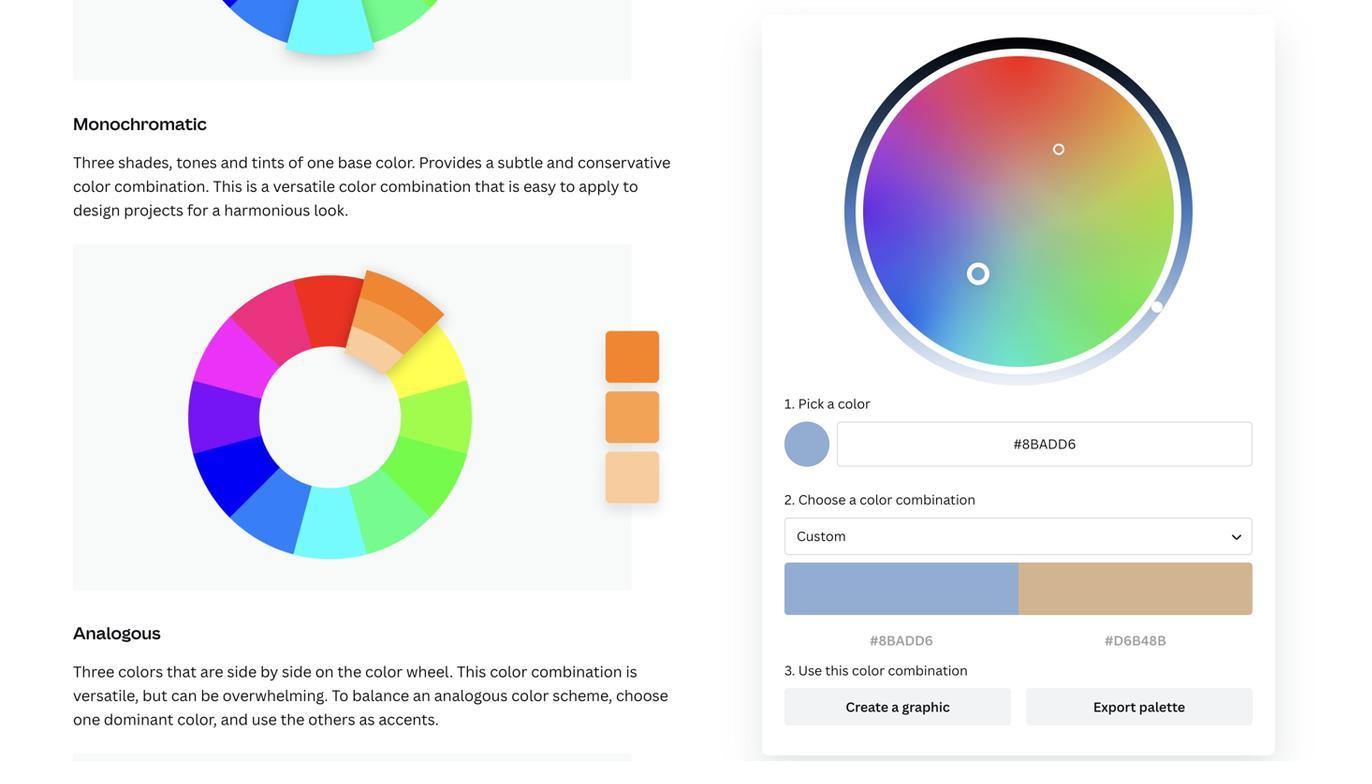 Task type: locate. For each thing, give the bounding box(es) containing it.
combination
[[380, 176, 471, 196], [896, 491, 976, 508], [888, 661, 968, 679], [531, 661, 622, 682]]

color up design at the top left of page
[[73, 176, 111, 196]]

0 horizontal spatial to
[[560, 176, 575, 196]]

combination up custom button on the bottom
[[896, 491, 976, 508]]

is inside three colors that are side by side on the color wheel. this color combination is versatile, but can be overwhelming. to balance an analogous color scheme, choose one dominant color, and use the others as accents.
[[626, 661, 637, 682]]

0 vertical spatial one
[[307, 152, 334, 172]]

that inside three shades, tones and tints of one base color. provides a subtle and conservative color combination. this is a versatile color combination that is easy to apply to design projects for a harmonious look.
[[475, 176, 505, 196]]

three up versatile,
[[73, 661, 114, 682]]

an
[[413, 685, 431, 706]]

color
[[73, 176, 111, 196], [339, 176, 376, 196], [838, 395, 871, 412], [860, 491, 893, 508], [852, 661, 885, 679], [365, 661, 403, 682], [490, 661, 528, 682], [511, 685, 549, 706]]

1 vertical spatial the
[[281, 709, 305, 730]]

3. use this color combination
[[785, 661, 968, 679]]

to
[[560, 176, 575, 196], [623, 176, 638, 196]]

easy
[[523, 176, 556, 196]]

0 vertical spatial the
[[337, 661, 362, 682]]

balance
[[352, 685, 409, 706]]

side right by
[[282, 661, 312, 682]]

the
[[337, 661, 362, 682], [281, 709, 305, 730]]

this up analogous
[[457, 661, 486, 682]]

1 horizontal spatial to
[[623, 176, 638, 196]]

the right on
[[337, 661, 362, 682]]

custom
[[797, 527, 846, 545]]

tints
[[252, 152, 285, 172]]

combination inside three colors that are side by side on the color wheel. this color combination is versatile, but can be overwhelming. to balance an analogous color scheme, choose one dominant color, and use the others as accents.
[[531, 661, 622, 682]]

1.
[[785, 395, 795, 412]]

1 side from the left
[[227, 661, 257, 682]]

0 horizontal spatial is
[[246, 176, 257, 196]]

this
[[213, 176, 242, 196], [457, 661, 486, 682]]

None text field
[[837, 422, 1253, 467]]

2. choose a color combination
[[785, 491, 976, 508]]

and up easy
[[547, 152, 574, 172]]

colors
[[118, 661, 163, 682]]

2 side from the left
[[282, 661, 312, 682]]

side
[[227, 661, 257, 682], [282, 661, 312, 682]]

combination up scheme,
[[531, 661, 622, 682]]

0 horizontal spatial one
[[73, 709, 100, 730]]

0 horizontal spatial side
[[227, 661, 257, 682]]

is
[[246, 176, 257, 196], [508, 176, 520, 196], [626, 661, 637, 682]]

this down tones
[[213, 176, 242, 196]]

dominant
[[104, 709, 174, 730]]

custom button
[[785, 518, 1253, 555]]

1 vertical spatial three
[[73, 661, 114, 682]]

that down subtle
[[475, 176, 505, 196]]

0 horizontal spatial the
[[281, 709, 305, 730]]

one right of
[[307, 152, 334, 172]]

the right use
[[281, 709, 305, 730]]

is up harmonious in the left of the page
[[246, 176, 257, 196]]

but
[[142, 685, 167, 706]]

three inside three colors that are side by side on the color wheel. this color combination is versatile, but can be overwhelming. to balance an analogous color scheme, choose one dominant color, and use the others as accents.
[[73, 661, 114, 682]]

three colors that are side by side on the color wheel. this color combination is versatile, but can be overwhelming. to balance an analogous color scheme, choose one dominant color, and use the others as accents.
[[73, 661, 668, 730]]

color right pick
[[838, 395, 871, 412]]

and
[[221, 152, 248, 172], [547, 152, 574, 172], [221, 709, 248, 730]]

and left use
[[221, 709, 248, 730]]

this inside three colors that are side by side on the color wheel. this color combination is versatile, but can be overwhelming. to balance an analogous color scheme, choose one dominant color, and use the others as accents.
[[457, 661, 486, 682]]

that
[[475, 176, 505, 196], [167, 661, 197, 682]]

2 to from the left
[[623, 176, 638, 196]]

1 horizontal spatial that
[[475, 176, 505, 196]]

one down versatile,
[[73, 709, 100, 730]]

tones
[[176, 152, 217, 172]]

shades,
[[118, 152, 173, 172]]

slider
[[845, 37, 1193, 386]]

and left tints
[[221, 152, 248, 172]]

1 three from the top
[[73, 152, 114, 172]]

be
[[201, 685, 219, 706]]

1 horizontal spatial is
[[508, 176, 520, 196]]

0 vertical spatial that
[[475, 176, 505, 196]]

a
[[486, 152, 494, 172], [261, 176, 269, 196], [212, 200, 220, 220], [827, 395, 835, 412], [849, 491, 857, 508]]

choose
[[798, 491, 846, 508]]

side left by
[[227, 661, 257, 682]]

0 vertical spatial this
[[213, 176, 242, 196]]

to right easy
[[560, 176, 575, 196]]

three up design at the top left of page
[[73, 152, 114, 172]]

1 vertical spatial this
[[457, 661, 486, 682]]

2.
[[785, 491, 795, 508]]

this inside three shades, tones and tints of one base color. provides a subtle and conservative color combination. this is a versatile color combination that is easy to apply to design projects for a harmonious look.
[[213, 176, 242, 196]]

that up "can" at the bottom of page
[[167, 661, 197, 682]]

overwhelming.
[[223, 685, 328, 706]]

one
[[307, 152, 334, 172], [73, 709, 100, 730]]

combination down "provides" at the left top
[[380, 176, 471, 196]]

projects
[[124, 200, 184, 220]]

2 three from the top
[[73, 661, 114, 682]]

color up balance
[[365, 661, 403, 682]]

to
[[332, 685, 349, 706]]

is down subtle
[[508, 176, 520, 196]]

1 horizontal spatial side
[[282, 661, 312, 682]]

design
[[73, 200, 120, 220]]

0 horizontal spatial that
[[167, 661, 197, 682]]

can
[[171, 685, 197, 706]]

to down conservative
[[623, 176, 638, 196]]

a up harmonious in the left of the page
[[261, 176, 269, 196]]

harmonious
[[224, 200, 310, 220]]

analogous
[[73, 622, 161, 645]]

three inside three shades, tones and tints of one base color. provides a subtle and conservative color combination. this is a versatile color combination that is easy to apply to design projects for a harmonious look.
[[73, 152, 114, 172]]

2 horizontal spatial is
[[626, 661, 637, 682]]

color left scheme,
[[511, 685, 549, 706]]

1 vertical spatial that
[[167, 661, 197, 682]]

as
[[359, 709, 375, 730]]

1 vertical spatial one
[[73, 709, 100, 730]]

0 vertical spatial three
[[73, 152, 114, 172]]

combination inside three shades, tones and tints of one base color. provides a subtle and conservative color combination. this is a versatile color combination that is easy to apply to design projects for a harmonious look.
[[380, 176, 471, 196]]

1 horizontal spatial this
[[457, 661, 486, 682]]

three
[[73, 152, 114, 172], [73, 661, 114, 682]]

is up choose
[[626, 661, 637, 682]]

0 horizontal spatial this
[[213, 176, 242, 196]]

1 horizontal spatial one
[[307, 152, 334, 172]]



Task type: vqa. For each thing, say whether or not it's contained in the screenshot.
first list from the bottom
no



Task type: describe. For each thing, give the bounding box(es) containing it.
base
[[338, 152, 372, 172]]

use
[[252, 709, 277, 730]]

provides
[[419, 152, 482, 172]]

color.
[[376, 152, 415, 172]]

for
[[187, 200, 208, 220]]

apply
[[579, 176, 619, 196]]

are
[[200, 661, 223, 682]]

monochromatic
[[73, 112, 207, 135]]

subtle
[[498, 152, 543, 172]]

one inside three shades, tones and tints of one base color. provides a subtle and conservative color combination. this is a versatile color combination that is easy to apply to design projects for a harmonious look.
[[307, 152, 334, 172]]

a left subtle
[[486, 152, 494, 172]]

three shades, tones and tints of one base color. provides a subtle and conservative color combination. this is a versatile color combination that is easy to apply to design projects for a harmonious look.
[[73, 152, 671, 220]]

1. pick a color
[[785, 395, 871, 412]]

on
[[315, 661, 334, 682]]

a right pick
[[827, 395, 835, 412]]

1 to from the left
[[560, 176, 575, 196]]

combination.
[[114, 176, 209, 196]]

wheel.
[[406, 661, 453, 682]]

scheme,
[[553, 685, 612, 706]]

analogous
[[434, 685, 508, 706]]

complementary colors image
[[73, 0, 674, 81]]

others
[[308, 709, 355, 730]]

combination right this at the bottom right of the page
[[888, 661, 968, 679]]

and inside three colors that are side by side on the color wheel. this color combination is versatile, but can be overwhelming. to balance an analogous color scheme, choose one dominant color, and use the others as accents.
[[221, 709, 248, 730]]

color down base
[[339, 176, 376, 196]]

choose
[[616, 685, 668, 706]]

use
[[799, 661, 822, 679]]

color right this at the bottom right of the page
[[852, 661, 885, 679]]

accents.
[[379, 709, 439, 730]]

a right choose
[[849, 491, 857, 508]]

color right choose
[[860, 491, 893, 508]]

look.
[[314, 200, 348, 220]]

analogous colors image
[[73, 754, 674, 761]]

a right for
[[212, 200, 220, 220]]

3.
[[785, 661, 795, 679]]

monochromatic colors image
[[73, 244, 674, 590]]

of
[[288, 152, 303, 172]]

this
[[825, 661, 849, 679]]

color up analogous
[[490, 661, 528, 682]]

three for analogous
[[73, 661, 114, 682]]

conservative
[[578, 152, 671, 172]]

color,
[[177, 709, 217, 730]]

three for monochromatic
[[73, 152, 114, 172]]

one inside three colors that are side by side on the color wheel. this color combination is versatile, but can be overwhelming. to balance an analogous color scheme, choose one dominant color, and use the others as accents.
[[73, 709, 100, 730]]

versatile,
[[73, 685, 139, 706]]

by
[[260, 661, 278, 682]]

versatile
[[273, 176, 335, 196]]

1 horizontal spatial the
[[337, 661, 362, 682]]

pick
[[798, 395, 824, 412]]

that inside three colors that are side by side on the color wheel. this color combination is versatile, but can be overwhelming. to balance an analogous color scheme, choose one dominant color, and use the others as accents.
[[167, 661, 197, 682]]



